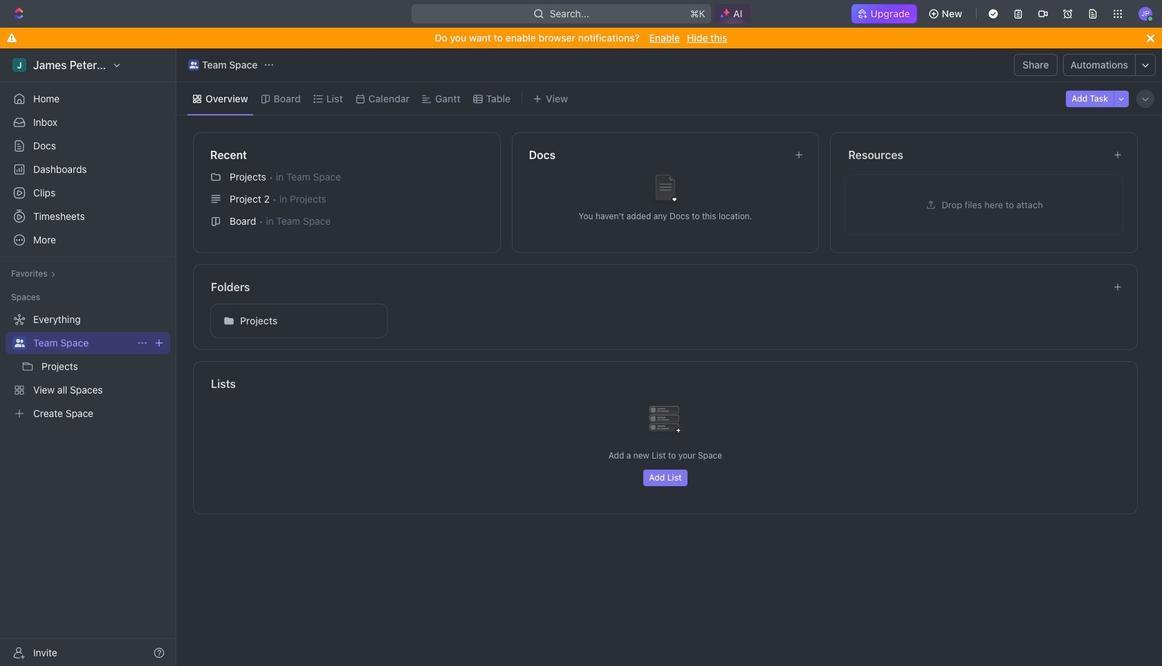 Task type: locate. For each thing, give the bounding box(es) containing it.
0 vertical spatial user group image
[[189, 62, 198, 68]]

user group image
[[189, 62, 198, 68], [14, 339, 25, 347]]

1 vertical spatial user group image
[[14, 339, 25, 347]]

1 horizontal spatial user group image
[[189, 62, 198, 68]]

user group image inside sidebar navigation
[[14, 339, 25, 347]]

tree
[[6, 309, 170, 425]]

0 horizontal spatial user group image
[[14, 339, 25, 347]]



Task type: vqa. For each thing, say whether or not it's contained in the screenshot.
WORKSPACES
no



Task type: describe. For each thing, give the bounding box(es) containing it.
james peterson's workspace, , element
[[12, 58, 26, 72]]

tree inside sidebar navigation
[[6, 309, 170, 425]]

sidebar navigation
[[0, 48, 179, 666]]

no most used docs image
[[638, 164, 693, 219]]

no lists icon. image
[[638, 395, 693, 450]]



